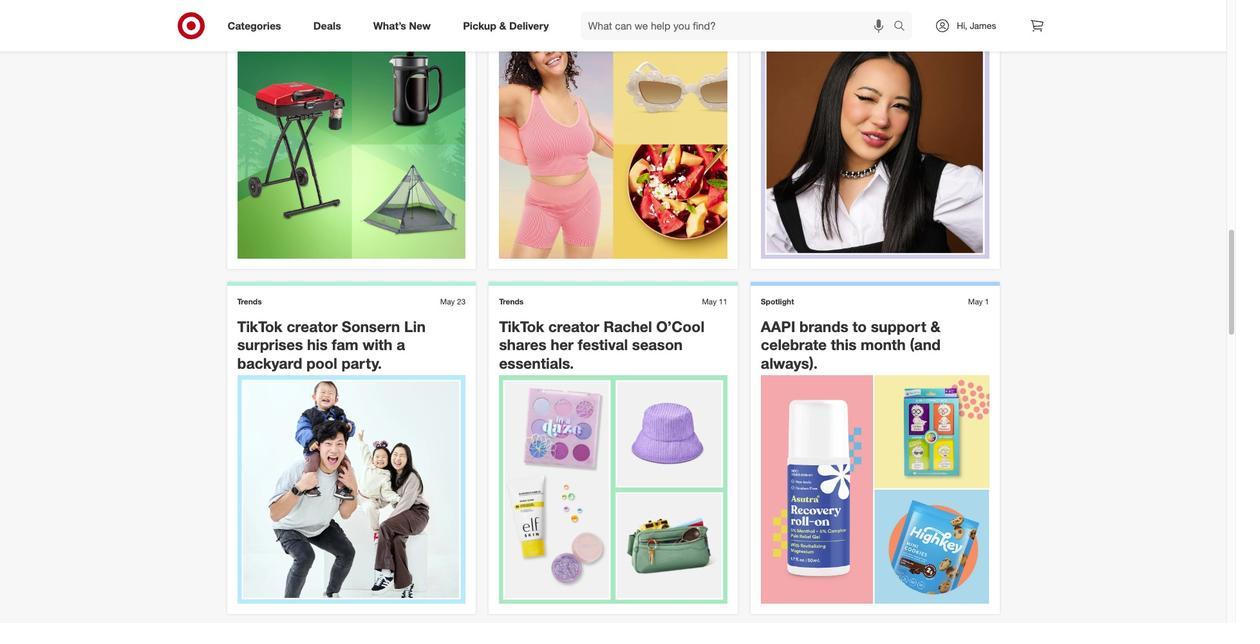 Task type: locate. For each thing, give the bounding box(es) containing it.
1 horizontal spatial for
[[830, 9, 849, 27]]

what's new
[[373, 19, 431, 32]]

0 vertical spatial shares
[[934, 0, 982, 9]]

creator up faves
[[811, 0, 862, 9]]

shares up hi,
[[934, 0, 982, 9]]

shares inside the tiktok creator rachel o'cool shares her festival season essentials.
[[499, 336, 547, 354]]

may 11
[[702, 297, 728, 306]]

creator inside the tiktok creator ashley yi shares her faves for summer vacay.
[[811, 0, 862, 9]]

vacay.
[[915, 9, 958, 27]]

categories
[[228, 19, 281, 32]]

aapi brands to support & celebrate this month 
(and always). image
[[761, 376, 990, 604]]

2 summer from the left
[[853, 9, 911, 27]]

0 vertical spatial to
[[612, 0, 626, 9]]

solstice.
[[645, 9, 704, 27]]

&
[[499, 19, 507, 32], [931, 317, 941, 335]]

delivery
[[509, 19, 549, 32]]

may left 1
[[969, 297, 983, 306]]

summer down ashley
[[853, 9, 911, 27]]

of
[[539, 9, 553, 27]]

0 horizontal spatial to
[[612, 0, 626, 9]]

festival
[[578, 336, 628, 354]]

aapi
[[761, 317, 796, 335]]

creator up his
[[287, 317, 338, 335]]

may
[[440, 297, 455, 306], [702, 297, 717, 306], [969, 297, 983, 306]]

her inside the tiktok creator ashley yi shares her faves for summer vacay.
[[761, 9, 784, 27]]

deals link
[[303, 12, 357, 40]]

creator inside tiktok creator sonsern lin surprises his fam with a backyard pool party.
[[287, 317, 338, 335]]

tiktok creator rachel o'cool shares her festival season essentials. image
[[499, 376, 728, 604]]

summer down 'ideas'
[[584, 9, 641, 27]]

2 horizontal spatial may
[[969, 297, 983, 306]]

tiktok inside tiktok creator sonsern lin surprises his fam with a backyard pool party.
[[237, 317, 283, 335]]

1 horizontal spatial &
[[931, 317, 941, 335]]

1 horizontal spatial to
[[853, 317, 867, 335]]

creator
[[811, 0, 862, 9], [287, 317, 338, 335], [549, 317, 600, 335]]

1 horizontal spatial summer
[[853, 9, 911, 27]]

the
[[673, 0, 695, 9], [557, 9, 579, 27]]

the right 'of'
[[557, 9, 579, 27]]

shares up essentials.
[[499, 336, 547, 354]]

tiktok inside the tiktok creator rachel o'cool shares her festival season essentials.
[[499, 317, 545, 335]]

0 vertical spatial for
[[352, 0, 371, 9]]

surprises
[[237, 336, 303, 354]]

tiktok for tiktok creator rachel o'cool shares her festival season essentials.
[[499, 317, 545, 335]]

trends
[[237, 297, 262, 306], [499, 297, 524, 306]]

her inside the tiktok creator rachel o'cool shares her festival season essentials.
[[551, 336, 574, 354]]

ashley
[[866, 0, 912, 9]]

0 horizontal spatial the
[[557, 9, 579, 27]]

the up solstice.
[[673, 0, 695, 9]]

faves
[[788, 9, 826, 27]]

her for festival
[[551, 336, 574, 354]]

1 horizontal spatial trends
[[499, 297, 524, 306]]

shares inside the tiktok creator ashley yi shares her faves for summer vacay.
[[934, 0, 982, 9]]

summer
[[584, 9, 641, 27], [853, 9, 911, 27]]

tiktok for tiktok creator sonsern lin surprises his fam with a backyard pool party.
[[237, 317, 283, 335]]

trends up surprises
[[237, 297, 262, 306]]

tiktok up surprises
[[237, 317, 283, 335]]

creator for festival
[[549, 317, 600, 335]]

must-have gear for your next camping adventure.
[[237, 0, 441, 27]]

with
[[363, 336, 393, 354]]

james
[[970, 20, 997, 31]]

sun-filled ideas to make the ﻿most of the summer solstice. image
[[499, 30, 728, 259]]

tiktok
[[761, 0, 806, 9], [237, 317, 283, 335], [499, 317, 545, 335]]

1 horizontal spatial may
[[702, 297, 717, 306]]

2 horizontal spatial tiktok
[[761, 0, 806, 9]]

& right pickup
[[499, 19, 507, 32]]

to up this
[[853, 317, 867, 335]]

0 horizontal spatial for
[[352, 0, 371, 9]]

& inside aapi brands to support & celebrate this month  (and always).
[[931, 317, 941, 335]]

1 summer from the left
[[584, 9, 641, 27]]

may 23
[[440, 297, 466, 306]]

0 horizontal spatial summer
[[584, 9, 641, 27]]

2 horizontal spatial creator
[[811, 0, 862, 9]]

0 horizontal spatial &
[[499, 19, 507, 32]]

pool
[[307, 354, 338, 372]]

1 may from the left
[[440, 297, 455, 306]]

creator for faves
[[811, 0, 862, 9]]

for up adventure.
[[352, 0, 371, 9]]

0 horizontal spatial may
[[440, 297, 455, 306]]

rachel
[[604, 317, 652, 335]]

1 vertical spatial &
[[931, 317, 941, 335]]

tiktok inside the tiktok creator ashley yi shares her faves for summer vacay.
[[761, 0, 806, 9]]

tiktok creator ashley yi shares her faves for summer vacay. image
[[761, 30, 990, 259]]

summer inside sun-filled ideas to make the ﻿most of the summer solstice.
[[584, 9, 641, 27]]

1 horizontal spatial her
[[761, 9, 784, 27]]

0 vertical spatial &
[[499, 19, 507, 32]]

a
[[397, 336, 405, 354]]

pickup & delivery link
[[452, 12, 565, 40]]

her up essentials.
[[551, 336, 574, 354]]

camping
[[237, 9, 298, 27]]

1 vertical spatial to
[[853, 317, 867, 335]]

(and
[[910, 336, 941, 354]]

1 horizontal spatial shares
[[934, 0, 982, 9]]

lin
[[404, 317, 426, 335]]

creator inside the tiktok creator rachel o'cool shares her festival season essentials.
[[549, 317, 600, 335]]

trends for tiktok creator rachel o'cool shares her festival season essentials.
[[499, 297, 524, 306]]

1 vertical spatial shares
[[499, 336, 547, 354]]

may left 11 at right top
[[702, 297, 717, 306]]

may for aapi brands to support & celebrate this month  (and always).
[[969, 297, 983, 306]]

tiktok creator rachel o'cool shares her festival season essentials.
[[499, 317, 705, 372]]

what's
[[373, 19, 406, 32]]

tiktok up faves
[[761, 0, 806, 9]]

1 horizontal spatial creator
[[549, 317, 600, 335]]

season
[[632, 336, 683, 354]]

0 vertical spatial her
[[761, 9, 784, 27]]

0 horizontal spatial shares
[[499, 336, 547, 354]]

ideas
[[570, 0, 608, 9]]

must-have gear for your next camping adventure. link
[[227, 0, 476, 269]]

creator up festival
[[549, 317, 600, 335]]

hi,
[[957, 20, 968, 31]]

your
[[375, 0, 407, 9]]

summer inside the tiktok creator ashley yi shares her faves for summer vacay.
[[853, 9, 911, 27]]

2 trends from the left
[[499, 297, 524, 306]]

trends right 23
[[499, 297, 524, 306]]

1 horizontal spatial the
[[673, 0, 695, 9]]

3 may from the left
[[969, 297, 983, 306]]

0 horizontal spatial creator
[[287, 317, 338, 335]]

may for tiktok creator rachel o'cool shares her festival season essentials.
[[702, 297, 717, 306]]

his
[[307, 336, 328, 354]]

shares
[[934, 0, 982, 9], [499, 336, 547, 354]]

may left 23
[[440, 297, 455, 306]]

pickup
[[463, 19, 497, 32]]

1 trends from the left
[[237, 297, 262, 306]]

tiktok up essentials.
[[499, 317, 545, 335]]

backyard
[[237, 354, 302, 372]]

1 vertical spatial her
[[551, 336, 574, 354]]

for inside 'must-have gear for your next camping adventure.'
[[352, 0, 371, 9]]

2 may from the left
[[702, 297, 717, 306]]

1 horizontal spatial tiktok
[[499, 317, 545, 335]]

0 vertical spatial the
[[673, 0, 695, 9]]

must-
[[237, 0, 279, 9]]

her
[[761, 9, 784, 27], [551, 336, 574, 354]]

1 vertical spatial the
[[557, 9, 579, 27]]

her left faves
[[761, 9, 784, 27]]

for right faves
[[830, 9, 849, 27]]

0 horizontal spatial trends
[[237, 297, 262, 306]]

to right 'ideas'
[[612, 0, 626, 9]]

for
[[352, 0, 371, 9], [830, 9, 849, 27]]

0 horizontal spatial her
[[551, 336, 574, 354]]

1 vertical spatial for
[[830, 9, 849, 27]]

to
[[612, 0, 626, 9], [853, 317, 867, 335]]

0 horizontal spatial tiktok
[[237, 317, 283, 335]]

& up (and at bottom
[[931, 317, 941, 335]]



Task type: vqa. For each thing, say whether or not it's contained in the screenshot.
Beverly on the left
no



Task type: describe. For each thing, give the bounding box(es) containing it.
pickup & delivery
[[463, 19, 549, 32]]

hi, james
[[957, 20, 997, 31]]

make
[[631, 0, 669, 9]]

fam
[[332, 336, 359, 354]]

deals
[[313, 19, 341, 32]]

shares for tiktok creator rachel o'cool shares her festival season essentials.
[[499, 336, 547, 354]]

may 1
[[969, 297, 990, 306]]

tiktok creator ashley yi shares her faves for summer vacay.
[[761, 0, 982, 27]]

categories link
[[217, 12, 297, 40]]

may for tiktok creator sonsern lin surprises his fam with a backyard pool party.
[[440, 297, 455, 306]]

23
[[457, 297, 466, 306]]

aapi brands to support & celebrate this month  (and always).
[[761, 317, 941, 372]]

sun-
[[499, 0, 532, 9]]

yi
[[916, 0, 930, 9]]

tiktok creator sonsern lin surprises his fam with a backyard pool party.
[[237, 317, 426, 372]]

have
[[279, 0, 312, 9]]

party.
[[342, 354, 382, 372]]

celebrate
[[761, 336, 827, 354]]

What can we help you find? suggestions appear below search field
[[581, 12, 897, 40]]

essentials.
[[499, 354, 574, 372]]

﻿most
[[499, 9, 535, 27]]

o'cool
[[657, 317, 705, 335]]

shares for tiktok creator ashley yi shares her faves for summer vacay.
[[934, 0, 982, 9]]

sun-filled ideas to make the ﻿most of the summer solstice.
[[499, 0, 704, 27]]

to inside sun-filled ideas to make the ﻿most of the summer solstice.
[[612, 0, 626, 9]]

brands
[[800, 317, 849, 335]]

11
[[719, 297, 728, 306]]

next
[[411, 0, 441, 9]]

adventure.
[[302, 9, 376, 27]]

always).
[[761, 354, 818, 372]]

to inside aapi brands to support & celebrate this month  (and always).
[[853, 317, 867, 335]]

for inside the tiktok creator ashley yi shares her faves for summer vacay.
[[830, 9, 849, 27]]

search
[[888, 20, 919, 33]]

sonsern
[[342, 317, 400, 335]]

gear
[[316, 0, 348, 9]]

tiktok for tiktok creator ashley yi shares her faves for summer vacay.
[[761, 0, 806, 9]]

1
[[985, 297, 990, 306]]

her for faves
[[761, 9, 784, 27]]

support
[[871, 317, 927, 335]]

trends for tiktok creator sonsern lin surprises his fam with a backyard pool party.
[[237, 297, 262, 306]]

this
[[831, 336, 857, 354]]

tiktok creator sonsern lin surprises his fam with a backyard pool party. image
[[237, 376, 466, 604]]

sun-filled ideas to make the ﻿most of the summer solstice. link
[[489, 0, 738, 269]]

must-have gear for your next camping adventure. image
[[237, 30, 466, 259]]

what's new link
[[362, 12, 447, 40]]

filled
[[532, 0, 566, 9]]

month
[[861, 336, 906, 354]]

creator for fam
[[287, 317, 338, 335]]

tiktok creator ashley yi shares her faves for summer vacay. link
[[751, 0, 1000, 269]]

new
[[409, 19, 431, 32]]

spotlight
[[761, 297, 794, 306]]

search button
[[888, 12, 919, 43]]



